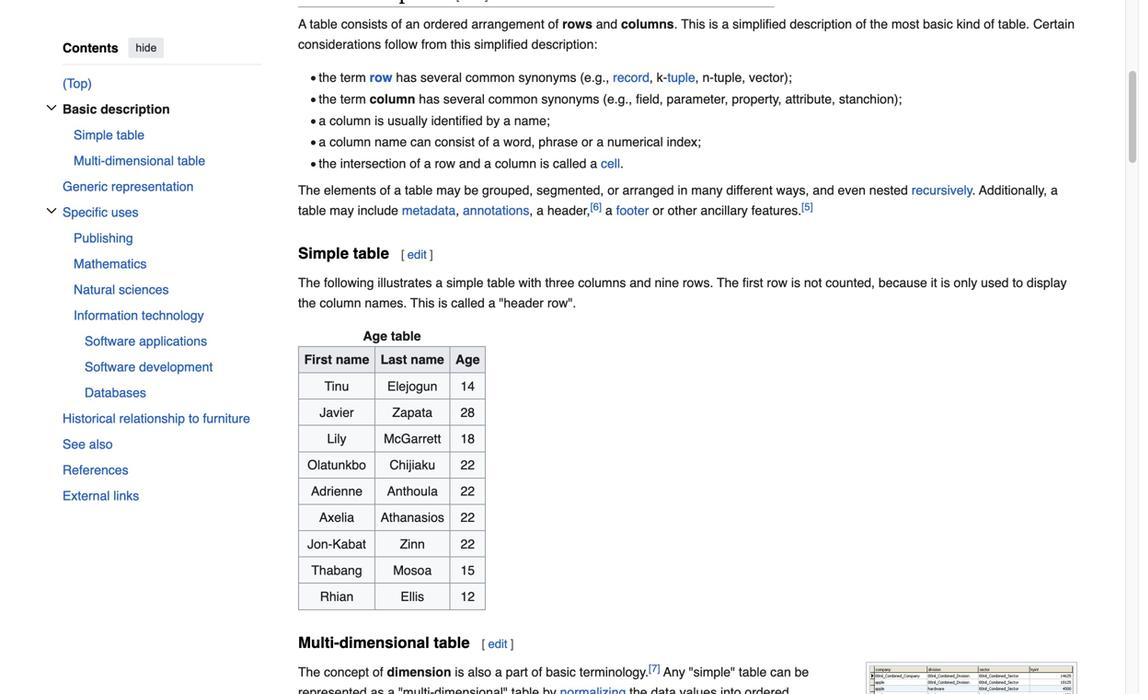 Task type: locate. For each thing, give the bounding box(es) containing it.
0 vertical spatial common
[[466, 70, 515, 85]]

. left additionally, at the top of page
[[973, 183, 976, 198]]

called down 'simple'
[[451, 295, 485, 310]]

many
[[692, 183, 723, 198]]

considerations
[[298, 37, 381, 52]]

or for segmented,
[[608, 183, 619, 198]]

multi-dimensional table up generic representation
[[74, 153, 205, 168]]

1 horizontal spatial or
[[608, 183, 619, 198]]

1 vertical spatial also
[[468, 665, 492, 680]]

[7]
[[649, 663, 661, 674]]

1 horizontal spatial edit link
[[488, 637, 508, 651]]

0 vertical spatial simple
[[74, 128, 113, 142]]

0 horizontal spatial can
[[411, 135, 431, 149]]

called inside the term row has several common synonyms (e.g., record , k- tuple , n-tuple, vector); the term column has several common synonyms (e.g., field, parameter, property, attribute, stanchion); a column is usually identified by a name; a column name can consist of a word, phrase or a numerical index; the intersection of a row and a column is called a cell .
[[553, 156, 587, 171]]

this inside . this is a simplified description of the most basic kind of table. certain considerations follow from this simplified description:
[[682, 17, 706, 31]]

multi- up generic
[[74, 153, 105, 168]]

stanchion);
[[839, 92, 903, 106]]

columns inside the following illustrates a simple table with three columns and nine rows. the first row is not counted, because it is only used to display the column names. this is called a "header row".
[[578, 275, 626, 290]]

different
[[727, 183, 773, 198]]

1 vertical spatial columns
[[578, 275, 626, 290]]

header,
[[548, 203, 591, 218]]

name inside the term row has several common synonyms (e.g., record , k- tuple , n-tuple, vector); the term column has several common synonyms (e.g., field, parameter, property, attribute, stanchion); a column is usually identified by a name; a column name can consist of a word, phrase or a numerical index; the intersection of a row and a column is called a cell .
[[375, 135, 407, 149]]

0 vertical spatial called
[[553, 156, 587, 171]]

0 vertical spatial be
[[465, 183, 479, 198]]

also up references
[[89, 437, 113, 452]]

term down "considerations"
[[340, 92, 366, 106]]

this inside the following illustrates a simple table with three columns and nine rows. the first row is not counted, because it is only used to display the column names. this is called a "header row".
[[411, 295, 435, 310]]

mosoa
[[393, 563, 432, 578]]

table down basic description
[[117, 128, 145, 142]]

rows
[[563, 17, 593, 31]]

edit link up "illustrates"
[[408, 248, 427, 261]]

2 horizontal spatial or
[[653, 203, 664, 218]]

0 horizontal spatial [ edit ]
[[401, 248, 433, 261]]

0 vertical spatial to
[[1013, 275, 1024, 290]]

software down information
[[85, 334, 136, 349]]

synonyms up name;
[[542, 92, 600, 106]]

0 horizontal spatial this
[[411, 295, 435, 310]]

0 vertical spatial has
[[396, 70, 417, 85]]

table up last name
[[391, 329, 421, 343]]

simplified
[[733, 17, 787, 31], [475, 37, 528, 52]]

name for first name
[[336, 352, 370, 367]]

1 vertical spatial called
[[451, 295, 485, 310]]

metadata , annotations , a header, [6] a footer or other ancillary features. [5]
[[402, 201, 814, 218]]

any
[[664, 665, 686, 680]]

2 software from the top
[[85, 360, 136, 374]]

to left the furniture
[[189, 411, 199, 426]]

table inside . additionally, a table may include
[[298, 203, 326, 218]]

age up 14
[[456, 352, 480, 367]]

row down consist
[[435, 156, 456, 171]]

0 horizontal spatial may
[[330, 203, 354, 218]]

x small image for basic
[[46, 102, 57, 113]]

index;
[[667, 135, 702, 149]]

basic
[[924, 17, 954, 31], [546, 665, 576, 680]]

may down "elements"
[[330, 203, 354, 218]]

called inside the following illustrates a simple table with three columns and nine rows. the first row is not counted, because it is only used to display the column names. this is called a "header row".
[[451, 295, 485, 310]]

may up metadata
[[437, 183, 461, 198]]

by
[[487, 113, 500, 128], [543, 685, 557, 694]]

1 software from the top
[[85, 334, 136, 349]]

table
[[310, 17, 338, 31], [117, 128, 145, 142], [178, 153, 205, 168], [405, 183, 433, 198], [298, 203, 326, 218], [353, 244, 389, 262], [487, 275, 515, 290], [391, 329, 421, 343], [434, 634, 470, 652], [739, 665, 767, 680], [512, 685, 540, 694]]

only
[[954, 275, 978, 290]]

name up tinu
[[336, 352, 370, 367]]

0 vertical spatial by
[[487, 113, 500, 128]]

by inside any "simple" table can be represented as a "multi-dimensional" table by
[[543, 685, 557, 694]]

basic left kind
[[924, 17, 954, 31]]

[7] link
[[649, 663, 661, 674]]

edit for multi-dimensional table
[[488, 637, 508, 651]]

0 vertical spatial [ edit ]
[[401, 248, 433, 261]]

name up elejogun
[[411, 352, 445, 367]]

1 vertical spatial software
[[85, 360, 136, 374]]

0 horizontal spatial name
[[336, 352, 370, 367]]

description inside basic description "link"
[[101, 102, 170, 116]]

external links link
[[63, 483, 261, 509]]

1 vertical spatial ]
[[511, 637, 514, 651]]

1 horizontal spatial ]
[[511, 637, 514, 651]]

elejogun
[[388, 379, 438, 393]]

age for age
[[456, 352, 480, 367]]

also
[[89, 437, 113, 452], [468, 665, 492, 680]]

or inside metadata , annotations , a header, [6] a footer or other ancillary features. [5]
[[653, 203, 664, 218]]

0 vertical spatial row
[[370, 70, 393, 85]]

1 horizontal spatial edit
[[488, 637, 508, 651]]

athanasios
[[381, 510, 445, 525]]

historical relationship to furniture
[[63, 411, 250, 426]]

0 vertical spatial may
[[437, 183, 461, 198]]

be right "simple"
[[795, 665, 809, 680]]

simple
[[447, 275, 484, 290]]

0 horizontal spatial dimensional
[[105, 153, 174, 168]]

4 22 from the top
[[461, 537, 475, 551]]

basic description
[[63, 102, 170, 116]]

simple table up following
[[298, 244, 389, 262]]

the inside the concept of dimension is also a part of basic terminology. [7]
[[298, 665, 321, 680]]

22 for anthoula
[[461, 484, 475, 499]]

natural sciences link
[[74, 277, 261, 302]]

recursively
[[912, 183, 973, 198]]

hide
[[136, 41, 157, 54]]

the for the elements of a table may be grouped, segmented, or arranged in many different ways, and even nested recursively
[[298, 183, 321, 198]]

record link
[[613, 70, 650, 85]]

2 22 from the top
[[461, 484, 475, 499]]

x small image
[[46, 102, 57, 113], [46, 205, 57, 216]]

ways,
[[777, 183, 810, 198]]

multi- up concept
[[298, 634, 340, 652]]

description up vector);
[[790, 17, 853, 31]]

of left the an
[[391, 17, 402, 31]]

1 vertical spatial [
[[482, 637, 485, 651]]

description down (top) link
[[101, 102, 170, 116]]

a inside . additionally, a table may include
[[1051, 183, 1059, 198]]

0 horizontal spatial or
[[582, 135, 593, 149]]

2 vertical spatial .
[[973, 183, 976, 198]]

1 vertical spatial this
[[411, 295, 435, 310]]

features.
[[752, 203, 802, 218]]

and left the nine
[[630, 275, 652, 290]]

an
[[406, 17, 420, 31]]

several up identified on the left top of page
[[444, 92, 485, 106]]

0 vertical spatial .
[[674, 17, 678, 31]]

description
[[790, 17, 853, 31], [101, 102, 170, 116]]

0 vertical spatial edit
[[408, 248, 427, 261]]

1 vertical spatial may
[[330, 203, 354, 218]]

.
[[674, 17, 678, 31], [621, 156, 624, 171], [973, 183, 976, 198]]

identified
[[431, 113, 483, 128]]

as
[[371, 685, 384, 694]]

n-
[[703, 70, 714, 85]]

1 vertical spatial (e.g.,
[[603, 92, 633, 106]]

simplified down arrangement
[[475, 37, 528, 52]]

. inside . this is a simplified description of the most basic kind of table. certain considerations follow from this simplified description:
[[674, 17, 678, 31]]

simple down basic
[[74, 128, 113, 142]]

common down this
[[466, 70, 515, 85]]

row down 'follow'
[[370, 70, 393, 85]]

can down usually
[[411, 135, 431, 149]]

uses
[[111, 205, 139, 220]]

can inside any "simple" table can be represented as a "multi-dimensional" table by
[[771, 665, 792, 680]]

the for the concept of dimension is also a part of basic terminology. [7]
[[298, 665, 321, 680]]

of left most
[[856, 17, 867, 31]]

this up the tuple
[[682, 17, 706, 31]]

edit link up the concept of dimension is also a part of basic terminology. [7]
[[488, 637, 508, 651]]

information
[[74, 308, 138, 323]]

1 horizontal spatial multi-dimensional table
[[298, 634, 470, 652]]

1 vertical spatial age
[[456, 352, 480, 367]]

[ edit ] for multi-dimensional table
[[482, 637, 514, 651]]

common up name;
[[489, 92, 538, 106]]

name;
[[515, 113, 550, 128]]

multi-dimensional table up dimension
[[298, 634, 470, 652]]

axelia
[[319, 510, 355, 525]]

(e.g., down the "record" link
[[603, 92, 633, 106]]

basic for most
[[924, 17, 954, 31]]

it
[[931, 275, 938, 290]]

multi-
[[74, 153, 105, 168], [298, 634, 340, 652]]

and right rows
[[596, 17, 618, 31]]

18
[[461, 431, 475, 446]]

dimensional up dimension
[[340, 634, 430, 652]]

is inside . this is a simplified description of the most basic kind of table. certain considerations follow from this simplified description:
[[709, 17, 719, 31]]

1 vertical spatial .
[[621, 156, 624, 171]]

(e.g., left the "record" link
[[580, 70, 610, 85]]

. inside . additionally, a table may include
[[973, 183, 976, 198]]

1 vertical spatial simple table
[[298, 244, 389, 262]]

0 vertical spatial or
[[582, 135, 593, 149]]

14
[[461, 379, 475, 393]]

is up dimensional"
[[455, 665, 465, 680]]

columns up k-
[[621, 17, 674, 31]]

to right the used
[[1013, 275, 1024, 290]]

edit link for multi-dimensional table
[[488, 637, 508, 651]]

the inside . this is a simplified description of the most basic kind of table. certain considerations follow from this simplified description:
[[871, 17, 888, 31]]

of up 'description:'
[[548, 17, 559, 31]]

dimensional up generic representation
[[105, 153, 174, 168]]

0 vertical spatial software
[[85, 334, 136, 349]]

. up the tuple
[[674, 17, 678, 31]]

and down consist
[[459, 156, 481, 171]]

age
[[363, 329, 388, 343], [456, 352, 480, 367]]

1 vertical spatial to
[[189, 411, 199, 426]]

called down phrase
[[553, 156, 587, 171]]

edit up the concept of dimension is also a part of basic terminology. [7]
[[488, 637, 508, 651]]

1 horizontal spatial called
[[553, 156, 587, 171]]

several down from
[[421, 70, 462, 85]]

x small image left basic
[[46, 102, 57, 113]]

1 vertical spatial row
[[435, 156, 456, 171]]

jon-kabat
[[308, 537, 366, 551]]

columns right three
[[578, 275, 626, 290]]

is up n-
[[709, 17, 719, 31]]

1 vertical spatial can
[[771, 665, 792, 680]]

3 22 from the top
[[461, 510, 475, 525]]

0 horizontal spatial called
[[451, 295, 485, 310]]

] up "illustrates"
[[430, 248, 433, 261]]

this down "illustrates"
[[411, 295, 435, 310]]

applications
[[139, 334, 207, 349]]

0 horizontal spatial simple table
[[74, 128, 145, 142]]

metadata
[[402, 203, 456, 218]]

generic representation
[[63, 179, 194, 194]]

1 vertical spatial x small image
[[46, 205, 57, 216]]

illustrates
[[378, 275, 432, 290]]

0 horizontal spatial row
[[370, 70, 393, 85]]

because
[[879, 275, 928, 290]]

be up annotations link
[[465, 183, 479, 198]]

the left "elements"
[[298, 183, 321, 198]]

of right consist
[[479, 135, 489, 149]]

2 horizontal spatial .
[[973, 183, 976, 198]]

be
[[465, 183, 479, 198], [795, 665, 809, 680]]

several
[[421, 70, 462, 85], [444, 92, 485, 106]]

1 horizontal spatial [
[[482, 637, 485, 651]]

1 horizontal spatial be
[[795, 665, 809, 680]]

] up part
[[511, 637, 514, 651]]

0 horizontal spatial basic
[[546, 665, 576, 680]]

or up metadata , annotations , a header, [6] a footer or other ancillary features. [5]
[[608, 183, 619, 198]]

1 vertical spatial be
[[795, 665, 809, 680]]

1 horizontal spatial also
[[468, 665, 492, 680]]

. inside the term row has several common synonyms (e.g., record , k- tuple , n-tuple, vector); the term column has several common synonyms (e.g., field, parameter, property, attribute, stanchion); a column is usually identified by a name; a column name can consist of a word, phrase or a numerical index; the intersection of a row and a column is called a cell .
[[621, 156, 624, 171]]

2 x small image from the top
[[46, 205, 57, 216]]

1 vertical spatial basic
[[546, 665, 576, 680]]

to inside the following illustrates a simple table with three columns and nine rows. the first row is not counted, because it is only used to display the column names. this is called a "header row".
[[1013, 275, 1024, 290]]

1 vertical spatial or
[[608, 183, 619, 198]]

1 horizontal spatial simplified
[[733, 17, 787, 31]]

1 horizontal spatial multi-
[[298, 634, 340, 652]]

has up usually
[[419, 92, 440, 106]]

most
[[892, 17, 920, 31]]

publishing
[[74, 231, 133, 245]]

1 horizontal spatial can
[[771, 665, 792, 680]]

mathematics
[[74, 256, 147, 271]]

1 horizontal spatial dimensional
[[340, 634, 430, 652]]

the
[[871, 17, 888, 31], [319, 70, 337, 85], [319, 92, 337, 106], [319, 156, 337, 171], [298, 295, 316, 310]]

representation
[[111, 179, 194, 194]]

name down usually
[[375, 135, 407, 149]]

1 horizontal spatial by
[[543, 685, 557, 694]]

chijiaku
[[390, 458, 436, 472]]

or right phrase
[[582, 135, 593, 149]]

also inside the concept of dimension is also a part of basic terminology. [7]
[[468, 665, 492, 680]]

arranged
[[623, 183, 674, 198]]

intersection
[[340, 156, 406, 171]]

0 horizontal spatial age
[[363, 329, 388, 343]]

x small image for specific
[[46, 205, 57, 216]]

age up last
[[363, 329, 388, 343]]

numerical
[[608, 135, 664, 149]]

(e.g.,
[[580, 70, 610, 85], [603, 92, 633, 106]]

of right kind
[[984, 17, 995, 31]]

external links
[[63, 488, 139, 503]]

basic right part
[[546, 665, 576, 680]]

consist
[[435, 135, 475, 149]]

see also
[[63, 437, 113, 452]]

0 vertical spatial synonyms
[[519, 70, 577, 85]]

table up the "header
[[487, 275, 515, 290]]

[ edit ] for simple table
[[401, 248, 433, 261]]

0 horizontal spatial by
[[487, 113, 500, 128]]

simple table down basic description
[[74, 128, 145, 142]]

synonyms down 'description:'
[[519, 70, 577, 85]]

tinu
[[325, 379, 349, 393]]

external
[[63, 488, 110, 503]]

has right row link
[[396, 70, 417, 85]]

[ edit ] up "illustrates"
[[401, 248, 433, 261]]

edit link
[[408, 248, 427, 261], [488, 637, 508, 651]]

this
[[682, 17, 706, 31], [411, 295, 435, 310]]

cell link
[[601, 156, 621, 171]]

1 horizontal spatial simple table
[[298, 244, 389, 262]]

basic for of
[[546, 665, 576, 680]]

software inside 'link'
[[85, 334, 136, 349]]

1 term from the top
[[340, 70, 366, 85]]

0 horizontal spatial ]
[[430, 248, 433, 261]]

0 vertical spatial ]
[[430, 248, 433, 261]]

1 vertical spatial description
[[101, 102, 170, 116]]

basic inside . this is a simplified description of the most basic kind of table. certain considerations follow from this simplified description:
[[924, 17, 954, 31]]

0 vertical spatial edit link
[[408, 248, 427, 261]]

] for multi-dimensional table
[[511, 637, 514, 651]]

1 horizontal spatial description
[[790, 17, 853, 31]]

22 for athanasios
[[461, 510, 475, 525]]

software
[[85, 334, 136, 349], [85, 360, 136, 374]]

1 horizontal spatial [ edit ]
[[482, 637, 514, 651]]

[
[[401, 248, 405, 261], [482, 637, 485, 651]]

or down arranged on the top of the page
[[653, 203, 664, 218]]

simple
[[74, 128, 113, 142], [298, 244, 349, 262]]

mcgarrett
[[384, 431, 441, 446]]

the up represented
[[298, 665, 321, 680]]

0 vertical spatial dimensional
[[105, 153, 174, 168]]

0 vertical spatial [
[[401, 248, 405, 261]]

used
[[982, 275, 1010, 290]]

phrase
[[539, 135, 578, 149]]

2 horizontal spatial row
[[767, 275, 788, 290]]

0 horizontal spatial edit link
[[408, 248, 427, 261]]

row right first
[[767, 275, 788, 290]]

olatunkbo
[[308, 458, 366, 472]]

table down part
[[512, 685, 540, 694]]

basic inside the concept of dimension is also a part of basic terminology. [7]
[[546, 665, 576, 680]]

1 vertical spatial [ edit ]
[[482, 637, 514, 651]]

edit up "illustrates"
[[408, 248, 427, 261]]

[ edit ] up the concept of dimension is also a part of basic terminology. [7]
[[482, 637, 514, 651]]

software development link
[[85, 354, 261, 380]]

table up metadata link at the top left
[[405, 183, 433, 198]]

the left following
[[298, 275, 321, 290]]

is down phrase
[[540, 156, 550, 171]]

column inside the following illustrates a simple table with three columns and nine rows. the first row is not counted, because it is only used to display the column names. this is called a "header row".
[[320, 295, 361, 310]]

1 22 from the top
[[461, 458, 475, 472]]

kabat
[[333, 537, 366, 551]]

by right identified on the left top of page
[[487, 113, 500, 128]]

1 vertical spatial has
[[419, 92, 440, 106]]

28
[[461, 405, 475, 420]]

software up databases at left
[[85, 360, 136, 374]]

by down the concept of dimension is also a part of basic terminology. [7]
[[543, 685, 557, 694]]

0 vertical spatial this
[[682, 17, 706, 31]]

1 horizontal spatial this
[[682, 17, 706, 31]]

1 x small image from the top
[[46, 102, 57, 113]]

column
[[370, 92, 416, 106], [330, 113, 371, 128], [330, 135, 371, 149], [495, 156, 537, 171], [320, 295, 361, 310]]

0 vertical spatial term
[[340, 70, 366, 85]]

. down numerical
[[621, 156, 624, 171]]

0 horizontal spatial multi-
[[74, 153, 105, 168]]

0 horizontal spatial simple
[[74, 128, 113, 142]]

the for the following illustrates a simple table with three columns and nine rows. the first row is not counted, because it is only used to display the column names. this is called a "header row".
[[298, 275, 321, 290]]

0 vertical spatial basic
[[924, 17, 954, 31]]

0 vertical spatial age
[[363, 329, 388, 343]]

ancillary
[[701, 203, 748, 218]]

1 vertical spatial by
[[543, 685, 557, 694]]

1 horizontal spatial row
[[435, 156, 456, 171]]

dimensional
[[105, 153, 174, 168], [340, 634, 430, 652]]

additionally,
[[980, 183, 1048, 198]]



Task type: describe. For each thing, give the bounding box(es) containing it.
relationship
[[119, 411, 185, 426]]

not
[[805, 275, 822, 290]]

cell
[[601, 156, 621, 171]]

vector);
[[749, 70, 792, 85]]

follow
[[385, 37, 418, 52]]

elements
[[324, 183, 376, 198]]

counted,
[[826, 275, 876, 290]]

software applications link
[[85, 328, 261, 354]]

[6]
[[591, 201, 602, 213]]

22 for zinn
[[461, 537, 475, 551]]

of up as
[[373, 665, 384, 680]]

"header
[[499, 295, 544, 310]]

or for footer
[[653, 203, 664, 218]]

historical
[[63, 411, 116, 426]]

databases
[[85, 385, 146, 400]]

table inside the following illustrates a simple table with three columns and nine rows. the first row is not counted, because it is only used to display the column names. this is called a "header row".
[[487, 275, 515, 290]]

zinn
[[400, 537, 425, 551]]

the left first
[[717, 275, 739, 290]]

0 vertical spatial also
[[89, 437, 113, 452]]

is left not
[[792, 275, 801, 290]]

ordered
[[424, 17, 468, 31]]

terminology.
[[580, 665, 649, 680]]

basic description link
[[63, 96, 276, 122]]

0 vertical spatial simplified
[[733, 17, 787, 31]]

javier
[[320, 405, 354, 420]]

0 horizontal spatial simplified
[[475, 37, 528, 52]]

part
[[506, 665, 528, 680]]

field,
[[636, 92, 663, 106]]

rows.
[[683, 275, 714, 290]]

and inside the following illustrates a simple table with three columns and nine rows. the first row is not counted, because it is only used to display the column names. this is called a "header row".
[[630, 275, 652, 290]]

concept
[[324, 665, 369, 680]]

. for description
[[674, 17, 678, 31]]

dimension
[[387, 665, 452, 680]]

following
[[324, 275, 374, 290]]

table up the concept of dimension is also a part of basic terminology. [7]
[[434, 634, 470, 652]]

table.
[[999, 17, 1030, 31]]

a inside any "simple" table can be represented as a "multi-dimensional" table by
[[388, 685, 395, 694]]

information technology link
[[74, 302, 261, 328]]

last name
[[381, 352, 445, 367]]

1 vertical spatial multi-
[[298, 634, 340, 652]]

footer link
[[616, 203, 649, 218]]

0 vertical spatial (e.g.,
[[580, 70, 610, 85]]

recursively link
[[912, 183, 973, 198]]

generic representation link
[[63, 174, 261, 199]]

. additionally, a table may include
[[298, 183, 1059, 218]]

a inside the concept of dimension is also a part of basic terminology. [7]
[[495, 665, 502, 680]]

0 horizontal spatial be
[[465, 183, 479, 198]]

ellis
[[401, 589, 424, 604]]

the concept of dimension is also a part of basic terminology. [7]
[[298, 663, 661, 680]]

display
[[1027, 275, 1068, 290]]

name for last name
[[411, 352, 445, 367]]

1 horizontal spatial has
[[419, 92, 440, 106]]

edit for simple table
[[408, 248, 427, 261]]

usually
[[388, 113, 428, 128]]

hide button
[[128, 38, 164, 58]]

the following illustrates a simple table with three columns and nine rows. the first row is not counted, because it is only used to display the column names. this is called a "header row".
[[298, 275, 1068, 310]]

22 for chijiaku
[[461, 458, 475, 472]]

zapata
[[393, 405, 433, 420]]

technology
[[142, 308, 204, 323]]

1 vertical spatial several
[[444, 92, 485, 106]]

[ for simple table
[[401, 248, 405, 261]]

can inside the term row has several common synonyms (e.g., record , k- tuple , n-tuple, vector); the term column has several common synonyms (e.g., field, parameter, property, attribute, stanchion); a column is usually identified by a name; a column name can consist of a word, phrase or a numerical index; the intersection of a row and a column is called a cell .
[[411, 135, 431, 149]]

by inside the term row has several common synonyms (e.g., record , k- tuple , n-tuple, vector); the term column has several common synonyms (e.g., field, parameter, property, attribute, stanchion); a column is usually identified by a name; a column name can consist of a word, phrase or a numerical index; the intersection of a row and a column is called a cell .
[[487, 113, 500, 128]]

row inside the following illustrates a simple table with three columns and nine rows. the first row is not counted, because it is only used to display the column names. this is called a "header row".
[[767, 275, 788, 290]]

tuple
[[668, 70, 696, 85]]

jon-
[[308, 537, 333, 551]]

. this is a simplified description of the most basic kind of table. certain considerations follow from this simplified description:
[[298, 17, 1075, 52]]

[5]
[[802, 201, 814, 213]]

grouped,
[[482, 183, 533, 198]]

word,
[[504, 135, 535, 149]]

anthoula
[[387, 484, 438, 499]]

or inside the term row has several common synonyms (e.g., record , k- tuple , n-tuple, vector); the term column has several common synonyms (e.g., field, parameter, property, attribute, stanchion); a column is usually identified by a name; a column name can consist of a word, phrase or a numerical index; the intersection of a row and a column is called a cell .
[[582, 135, 593, 149]]

is inside the concept of dimension is also a part of basic terminology. [7]
[[455, 665, 465, 680]]

row".
[[548, 295, 577, 310]]

last
[[381, 352, 407, 367]]

table right a on the top of page
[[310, 17, 338, 31]]

simple table link
[[74, 122, 261, 148]]

natural
[[74, 282, 115, 297]]

tuple link
[[668, 70, 696, 85]]

is down 'simple'
[[438, 295, 448, 310]]

be inside any "simple" table can be represented as a "multi-dimensional" table by
[[795, 665, 809, 680]]

a inside . this is a simplified description of the most basic kind of table. certain considerations follow from this simplified description:
[[722, 17, 729, 31]]

multi- inside multi-dimensional table link
[[74, 153, 105, 168]]

edit link for simple table
[[408, 248, 427, 261]]

may inside . additionally, a table may include
[[330, 203, 354, 218]]

of right part
[[532, 665, 543, 680]]

thabang
[[312, 563, 362, 578]]

1 vertical spatial synonyms
[[542, 92, 600, 106]]

2 term from the top
[[340, 92, 366, 106]]

and inside the term row has several common synonyms (e.g., record , k- tuple , n-tuple, vector); the term column has several common synonyms (e.g., field, parameter, property, attribute, stanchion); a column is usually identified by a name; a column name can consist of a word, phrase or a numerical index; the intersection of a row and a column is called a cell .
[[459, 156, 481, 171]]

simple inside simple table link
[[74, 128, 113, 142]]

property,
[[732, 92, 782, 106]]

age for age table
[[363, 329, 388, 343]]

, left n-
[[696, 70, 699, 85]]

software development
[[85, 360, 213, 374]]

in
[[678, 183, 688, 198]]

furniture
[[203, 411, 250, 426]]

software for software development
[[85, 360, 136, 374]]

(top) link
[[63, 70, 261, 96]]

table up following
[[353, 244, 389, 262]]

with
[[519, 275, 542, 290]]

0 vertical spatial several
[[421, 70, 462, 85]]

represented
[[298, 685, 367, 694]]

basic
[[63, 102, 97, 116]]

certain
[[1034, 17, 1075, 31]]

first
[[743, 275, 764, 290]]

1 vertical spatial dimensional
[[340, 634, 430, 652]]

0 horizontal spatial has
[[396, 70, 417, 85]]

0 vertical spatial columns
[[621, 17, 674, 31]]

annotations link
[[463, 203, 530, 218]]

12
[[461, 589, 475, 604]]

] for simple table
[[430, 248, 433, 261]]

row link
[[370, 70, 393, 85]]

is right it
[[941, 275, 951, 290]]

[ for multi-dimensional table
[[482, 637, 485, 651]]

1 vertical spatial simple
[[298, 244, 349, 262]]

attribute,
[[786, 92, 836, 106]]

1 horizontal spatial may
[[437, 183, 461, 198]]

names.
[[365, 295, 407, 310]]

any "simple" table can be represented as a "multi-dimensional" table by
[[298, 665, 809, 694]]

include
[[358, 203, 399, 218]]

0 vertical spatial simple table
[[74, 128, 145, 142]]

the inside the following illustrates a simple table with three columns and nine rows. the first row is not counted, because it is only used to display the column names. this is called a "header row".
[[298, 295, 316, 310]]

table right "simple"
[[739, 665, 767, 680]]

description inside . this is a simplified description of the most basic kind of table. certain considerations follow from this simplified description:
[[790, 17, 853, 31]]

1 vertical spatial common
[[489, 92, 538, 106]]

, left k-
[[650, 70, 653, 85]]

consists
[[341, 17, 388, 31]]

. for include
[[973, 183, 976, 198]]

of up include
[[380, 183, 391, 198]]

15
[[461, 563, 475, 578]]

, left annotations link
[[456, 203, 460, 218]]

, down grouped,
[[530, 203, 533, 218]]

0 horizontal spatial multi-dimensional table
[[74, 153, 205, 168]]

software for software applications
[[85, 334, 136, 349]]

and up [5] link
[[813, 183, 835, 198]]

a table consists of an ordered arrangement of rows and columns
[[298, 17, 674, 31]]

references
[[63, 463, 129, 477]]

is left usually
[[375, 113, 384, 128]]

segmented,
[[537, 183, 604, 198]]

lily
[[327, 431, 347, 446]]

information technology
[[74, 308, 204, 323]]

contents
[[63, 41, 118, 55]]

of right the 'intersection'
[[410, 156, 421, 171]]

nine
[[655, 275, 679, 290]]

table down simple table link
[[178, 153, 205, 168]]

dimensional inside multi-dimensional table link
[[105, 153, 174, 168]]



Task type: vqa. For each thing, say whether or not it's contained in the screenshot.


